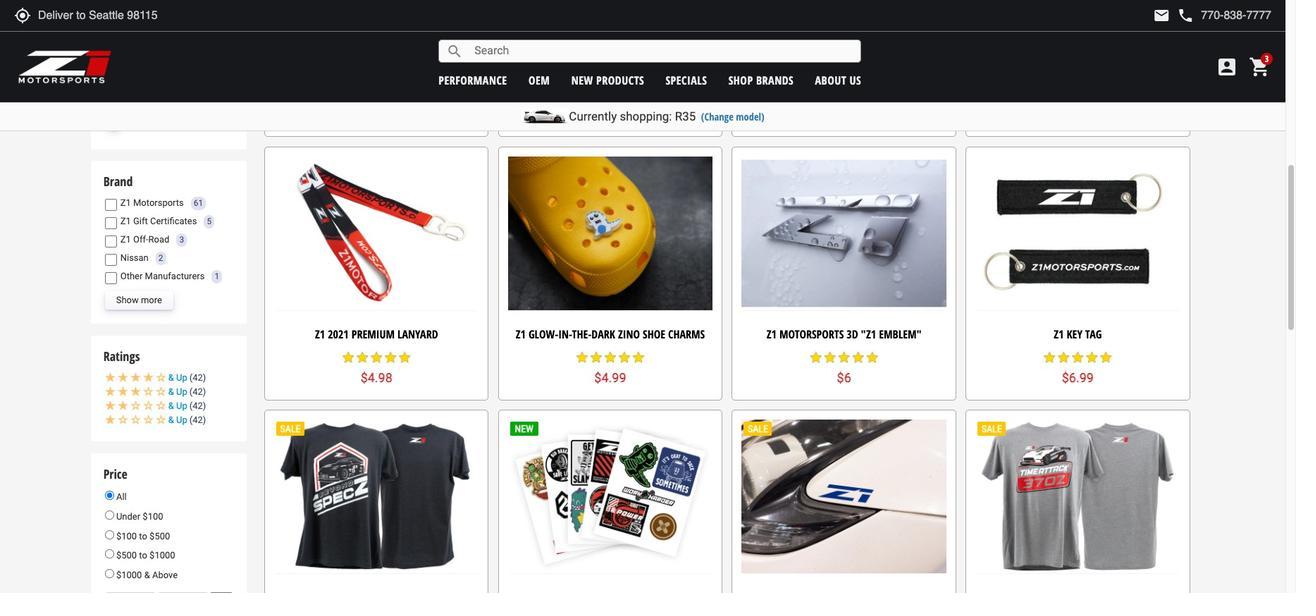 Task type: vqa. For each thing, say whether or not it's contained in the screenshot.


Task type: locate. For each thing, give the bounding box(es) containing it.
1 vertical spatial $500
[[116, 550, 137, 561]]

0 horizontal spatial pair
[[446, 63, 466, 78]]

1 horizontal spatial $1000
[[150, 550, 175, 561]]

- right us
[[871, 63, 875, 78]]

1 horizontal spatial star star star star star
[[809, 87, 880, 101]]

key
[[1067, 326, 1083, 342]]

the-
[[572, 326, 592, 342]]

2 to from the top
[[139, 550, 147, 561]]

currently
[[569, 109, 617, 123]]

- right "10"
[[440, 63, 443, 78]]

specials
[[666, 72, 708, 88]]

oem link
[[529, 72, 550, 88]]

motorsports up 'z1 gift certificates'
[[133, 198, 184, 208]]

other manufacturers
[[120, 271, 205, 282]]

$100 down under
[[116, 531, 137, 541]]

$500 down $100 to $500 at left
[[116, 550, 137, 561]]

0 horizontal spatial motorsports
[[133, 198, 184, 208]]

None radio
[[105, 491, 114, 500], [105, 530, 114, 539], [105, 491, 114, 500], [105, 530, 114, 539]]

inch right "10"
[[381, 63, 403, 78]]

$100
[[143, 511, 163, 522], [116, 531, 137, 541]]

license
[[569, 63, 604, 78]]

z1 for z1 gift certificates
[[120, 216, 131, 227]]

0 vertical spatial $100
[[143, 511, 163, 522]]

0 horizontal spatial star star star star star
[[341, 87, 412, 101]]

(change model) link
[[702, 110, 765, 123]]

currently shopping: r35 (change model)
[[569, 109, 765, 123]]

to
[[139, 531, 147, 541], [139, 550, 147, 561]]

z1 motorsports
[[120, 198, 184, 208]]

motorsports left 3d
[[780, 326, 844, 342]]

$100 up $100 to $500 at left
[[143, 511, 163, 522]]

motorsports for z1 motorsports
[[133, 198, 184, 208]]

1 vertical spatial to
[[139, 550, 147, 561]]

0 vertical spatial $500
[[150, 531, 170, 541]]

decals
[[405, 63, 437, 78], [837, 63, 869, 78]]

2 up from the top
[[176, 387, 187, 397]]

premium
[[352, 326, 395, 342]]

2 horizontal spatial star star star star star
[[1043, 87, 1114, 101]]

0 vertical spatial to
[[139, 531, 147, 541]]

2 star star star star star from the left
[[809, 87, 880, 101]]

brands
[[757, 72, 794, 88]]

z1 key tag
[[1054, 326, 1103, 342]]

1 up from the top
[[176, 372, 187, 383]]

$1000 up min number field
[[116, 570, 142, 580]]

1 star star star star star from the left
[[341, 87, 412, 101]]

$500 up $500 to $1000
[[150, 531, 170, 541]]

under
[[116, 511, 140, 522]]

None checkbox
[[105, 10, 117, 22], [105, 199, 117, 211], [105, 217, 117, 229], [105, 236, 117, 248], [105, 254, 117, 266], [105, 10, 117, 22], [105, 199, 117, 211], [105, 217, 117, 229], [105, 236, 117, 248], [105, 254, 117, 266]]

other
[[120, 271, 143, 282]]

about us
[[816, 72, 862, 88]]

$1000
[[150, 550, 175, 561], [116, 570, 142, 580]]

max number field
[[157, 593, 209, 593]]

2 horizontal spatial motorsports
[[780, 326, 844, 342]]

z1 for z1 motorsports
[[120, 198, 131, 208]]

star star star star star for inch
[[341, 87, 412, 101]]

shop
[[729, 72, 754, 88]]

1 horizontal spatial inch
[[812, 63, 834, 78]]

$500
[[150, 531, 170, 541], [116, 550, 137, 561]]

42
[[193, 372, 203, 383], [193, 387, 203, 397], [193, 401, 203, 411], [193, 415, 203, 425]]

$5
[[604, 107, 618, 121]]

us
[[850, 72, 862, 88]]

0 horizontal spatial inch
[[381, 63, 403, 78]]

motorsports
[[300, 63, 365, 78], [133, 198, 184, 208], [780, 326, 844, 342]]

None checkbox
[[105, 272, 117, 284]]

oem
[[529, 72, 550, 88]]

$500 to $1000
[[114, 550, 175, 561]]

up
[[176, 372, 187, 383], [176, 387, 187, 397], [176, 401, 187, 411], [176, 415, 187, 425]]

1 42 from the top
[[193, 372, 203, 383]]

$1000 up above
[[150, 550, 175, 561]]

1 horizontal spatial decals
[[837, 63, 869, 78]]

"z1
[[861, 326, 877, 342]]

z1 for z1 2021 premium lanyard
[[315, 326, 325, 342]]

1 horizontal spatial motorsports
[[300, 63, 365, 78]]

r35
[[675, 109, 696, 123]]

specials link
[[666, 72, 708, 88]]

brand
[[103, 173, 133, 190]]

4 & up 42 from the top
[[168, 415, 203, 425]]

new products link
[[572, 72, 645, 88]]

0 horizontal spatial decals
[[405, 63, 437, 78]]

0 horizontal spatial -
[[440, 63, 443, 78]]

2 pair from the left
[[878, 63, 898, 78]]

z1 performance
[[103, 87, 181, 104]]

star star star star star $6
[[809, 351, 880, 385]]

1 vertical spatial $1000
[[116, 570, 142, 580]]

0 horizontal spatial $100
[[116, 531, 137, 541]]

None radio
[[105, 511, 114, 520], [105, 549, 114, 559], [105, 569, 114, 578], [105, 511, 114, 520], [105, 549, 114, 559], [105, 569, 114, 578]]

inch right 4
[[812, 63, 834, 78]]

3 42 from the top
[[193, 401, 203, 411]]

z1 for z1 key tag
[[1054, 326, 1065, 342]]

performance
[[118, 87, 181, 104]]

star star star star star
[[341, 87, 412, 101], [809, 87, 880, 101], [1043, 87, 1114, 101]]

z1 for z1 license plate frame
[[557, 63, 567, 78]]

2 - from the left
[[871, 63, 875, 78]]

zino
[[618, 326, 640, 342]]

performance link
[[439, 72, 507, 88]]

& up 42
[[168, 372, 203, 383], [168, 387, 203, 397], [168, 401, 203, 411], [168, 415, 203, 425]]

1 & up 42 from the top
[[168, 372, 203, 383]]

motorsports for z1 motorsports 3d "z1 emblem"
[[780, 326, 844, 342]]

$6.99
[[1063, 370, 1094, 385]]

more
[[141, 295, 162, 305]]

4 up from the top
[[176, 415, 187, 425]]

Search search field
[[463, 40, 861, 62]]

road
[[148, 234, 170, 245]]

1 vertical spatial motorsports
[[133, 198, 184, 208]]

pair down search
[[446, 63, 466, 78]]

to up $500 to $1000
[[139, 531, 147, 541]]

to down $100 to $500 at left
[[139, 550, 147, 561]]

z1
[[287, 63, 297, 78], [557, 63, 567, 78], [791, 63, 801, 78], [103, 87, 115, 104], [120, 198, 131, 208], [120, 216, 131, 227], [120, 234, 131, 245], [315, 326, 325, 342], [516, 326, 526, 342], [767, 326, 777, 342], [1054, 326, 1065, 342]]

&
[[168, 372, 174, 383], [168, 387, 174, 397], [168, 401, 174, 411], [168, 415, 174, 425], [144, 570, 150, 580]]

z1 motorsports 10 inch decals - pair
[[287, 63, 466, 78]]

0 vertical spatial $1000
[[150, 550, 175, 561]]

0 horizontal spatial $1000
[[116, 570, 142, 580]]

1 horizontal spatial pair
[[878, 63, 898, 78]]

1 horizontal spatial $100
[[143, 511, 163, 522]]

0 vertical spatial motorsports
[[300, 63, 365, 78]]

motorsports left "10"
[[300, 63, 365, 78]]

min number field
[[105, 593, 156, 593]]

3 star star star star star from the left
[[1043, 87, 1114, 101]]

all
[[114, 492, 127, 502]]

10
[[367, 63, 378, 78]]

star star star star star $5
[[575, 87, 646, 121]]

z1 4 inch decals - pair
[[791, 63, 898, 78]]

frame
[[635, 63, 665, 78]]

pair right us
[[878, 63, 898, 78]]

1 horizontal spatial -
[[871, 63, 875, 78]]

star
[[341, 87, 356, 101], [356, 87, 370, 101], [370, 87, 384, 101], [384, 87, 398, 101], [398, 87, 412, 101], [575, 87, 590, 101], [590, 87, 604, 101], [604, 87, 618, 101], [618, 87, 632, 101], [632, 87, 646, 101], [809, 87, 823, 101], [823, 87, 838, 101], [838, 87, 852, 101], [852, 87, 866, 101], [866, 87, 880, 101], [1043, 87, 1057, 101], [1057, 87, 1071, 101], [1071, 87, 1086, 101], [1086, 87, 1100, 101], [1100, 87, 1114, 101], [341, 351, 356, 365], [356, 351, 370, 365], [370, 351, 384, 365], [384, 351, 398, 365], [398, 351, 412, 365], [575, 351, 590, 365], [590, 351, 604, 365], [604, 351, 618, 365], [618, 351, 632, 365], [632, 351, 646, 365], [809, 351, 823, 365], [823, 351, 838, 365], [838, 351, 852, 365], [852, 351, 866, 365], [866, 351, 880, 365], [1043, 351, 1057, 365], [1057, 351, 1071, 365], [1071, 351, 1086, 365], [1086, 351, 1100, 365], [1100, 351, 1114, 365]]

z1 gift certificates
[[120, 216, 197, 227]]

5
[[207, 217, 212, 226]]

1 to from the top
[[139, 531, 147, 541]]

pair
[[446, 63, 466, 78], [878, 63, 898, 78]]

dark
[[592, 326, 616, 342]]

1 decals from the left
[[405, 63, 437, 78]]

2 vertical spatial motorsports
[[780, 326, 844, 342]]

3 & up 42 from the top
[[168, 401, 203, 411]]



Task type: describe. For each thing, give the bounding box(es) containing it.
star star star star star $4.99
[[575, 351, 646, 385]]

2 & up 42 from the top
[[168, 387, 203, 397]]

shopping:
[[620, 109, 672, 123]]

show more button
[[105, 291, 173, 310]]

1 pair from the left
[[446, 63, 466, 78]]

z1 for z1 motorsports 3d "z1 emblem"
[[767, 326, 777, 342]]

z1 motorsports 3d "z1 emblem"
[[767, 326, 922, 342]]

star star star star star $6.99
[[1043, 351, 1114, 385]]

2 42 from the top
[[193, 387, 203, 397]]

glow-
[[529, 326, 559, 342]]

2 decals from the left
[[837, 63, 869, 78]]

4 42 from the top
[[193, 415, 203, 425]]

show more
[[116, 295, 162, 305]]

phone link
[[1178, 7, 1272, 24]]

mail phone
[[1154, 7, 1195, 24]]

3 up from the top
[[176, 401, 187, 411]]

model)
[[736, 110, 765, 123]]

z1 for z1 performance
[[103, 87, 115, 104]]

mail
[[1154, 7, 1171, 24]]

performance
[[439, 72, 507, 88]]

shopping_cart
[[1250, 56, 1272, 78]]

motorsports for z1 motorsports 10 inch decals - pair
[[300, 63, 365, 78]]

1
[[215, 272, 219, 281]]

under  $100
[[114, 511, 163, 522]]

$4.98
[[361, 370, 393, 385]]

z1 for z1 motorsports 10 inch decals - pair
[[287, 63, 297, 78]]

charms
[[669, 326, 705, 342]]

certificates
[[150, 216, 197, 227]]

shop brands link
[[729, 72, 794, 88]]

z1 glow-in-the-dark zino shoe charms
[[516, 326, 705, 342]]

gift
[[133, 216, 148, 227]]

my_location
[[14, 7, 31, 24]]

1 inch from the left
[[381, 63, 403, 78]]

shop brands
[[729, 72, 794, 88]]

lanyard
[[398, 326, 438, 342]]

$6
[[837, 370, 852, 385]]

to for $100
[[139, 531, 147, 541]]

products
[[597, 72, 645, 88]]

3d
[[847, 326, 859, 342]]

nissan
[[120, 253, 149, 263]]

account_box link
[[1213, 56, 1243, 78]]

phone
[[1178, 7, 1195, 24]]

2
[[159, 253, 163, 263]]

1 vertical spatial $100
[[116, 531, 137, 541]]

shoe
[[643, 326, 666, 342]]

star star star star star $4.98
[[341, 351, 412, 385]]

z1 off-road
[[120, 234, 170, 245]]

z1 license plate frame
[[557, 63, 665, 78]]

0 horizontal spatial $500
[[116, 550, 137, 561]]

2021
[[328, 326, 349, 342]]

z1 2021 premium lanyard
[[315, 326, 438, 342]]

manufacturers
[[145, 271, 205, 282]]

emblem"
[[880, 326, 922, 342]]

z1 for z1 off-road
[[120, 234, 131, 245]]

$100 to $500
[[114, 531, 170, 541]]

1 - from the left
[[440, 63, 443, 78]]

plate
[[607, 63, 632, 78]]

price
[[103, 465, 127, 482]]

about
[[816, 72, 847, 88]]

61
[[194, 198, 203, 208]]

to for $500
[[139, 550, 147, 561]]

3
[[179, 235, 184, 245]]

1 horizontal spatial $500
[[150, 531, 170, 541]]

z1 for z1 4 inch decals - pair
[[791, 63, 801, 78]]

star star star star star for decals
[[809, 87, 880, 101]]

new products
[[572, 72, 645, 88]]

$1000 & above
[[114, 570, 178, 580]]

search
[[447, 43, 463, 60]]

new
[[572, 72, 594, 88]]

infiniti g35 coupe sedan v35 v36 skyline 2003 2004 2005 2006 2007 2008 3.5l vq35de revup rev up vq35hr z1 motorsports image
[[120, 6, 177, 24]]

(change
[[702, 110, 734, 123]]

mail link
[[1154, 7, 1171, 24]]

$4.99
[[595, 370, 627, 385]]

z1 for z1 glow-in-the-dark zino shoe charms
[[516, 326, 526, 342]]

z1 motorsports logo image
[[18, 49, 112, 85]]

4
[[804, 63, 809, 78]]

in-
[[559, 326, 572, 342]]

account_box
[[1216, 56, 1239, 78]]

above
[[152, 570, 178, 580]]

tag
[[1086, 326, 1103, 342]]

shopping_cart link
[[1246, 56, 1272, 78]]

off-
[[133, 234, 148, 245]]

ratings
[[103, 348, 140, 365]]

about us link
[[816, 72, 862, 88]]

2 inch from the left
[[812, 63, 834, 78]]



